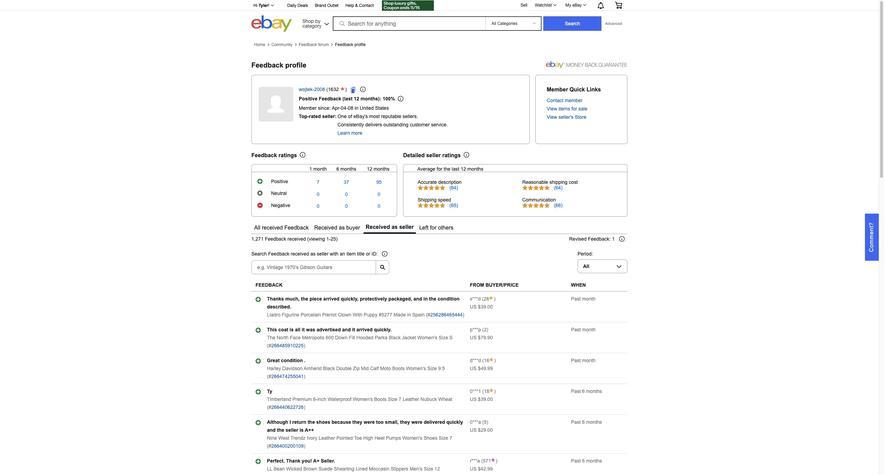 Task type: describe. For each thing, give the bounding box(es) containing it.
black inside the north face metropolis 600 down fill hooded parka black jacket women's size s (#
[[389, 335, 401, 341]]

past 6 months element for $42.99
[[571, 458, 602, 464]]

feedback left by buyer. element for 16
[[470, 358, 481, 364]]

66 ratings received on communication. click to check average rating. element
[[554, 203, 563, 208]]

#5277
[[379, 312, 393, 318]]

7 inside nine west trendz ivory leather pointed toe high heel pumps women's shoes size 7 (#
[[450, 436, 452, 441]]

shop by category button
[[300, 15, 331, 30]]

e.g. Vintage 1970's Gibson Guitars text field
[[252, 261, 376, 274]]

user profile for wojtek-2008 image
[[259, 87, 293, 122]]

the up a++
[[308, 420, 315, 425]]

received for received as seller
[[366, 224, 390, 230]]

12 right last at the right top of the page
[[461, 166, 466, 172]]

harley
[[267, 366, 281, 371]]

37
[[344, 180, 349, 185]]

zip
[[353, 366, 360, 371]]

in inside the member since: apr-04-08 in united states top-rated seller: one of ebay's most reputable sellers. consistently delivers outstanding customer service. learn more
[[355, 105, 359, 111]]

months):
[[361, 96, 381, 101]]

brown
[[304, 466, 317, 472]]

266400200109 link
[[271, 444, 304, 449]]

brand outlet link
[[315, 2, 339, 10]]

deals
[[298, 3, 308, 8]]

feedback profile for feedback profile link
[[335, 42, 366, 47]]

more
[[352, 130, 363, 136]]

( 28
[[481, 296, 489, 302]]

$39.00 for 18
[[478, 397, 493, 402]]

ty element
[[267, 389, 272, 394]]

home
[[254, 42, 265, 47]]

past for 571
[[571, 458, 581, 464]]

64 ratings received on accurate description. click to check average rating. element
[[450, 185, 458, 190]]

266400200109
[[271, 444, 304, 449]]

12 inside perfect.  thank you!  a+ seller. ll bean wicked brown suede shearling lined moccasin slippers men's size 12
[[435, 466, 440, 472]]

received inside button
[[262, 225, 283, 231]]

leather inside timberland premium 6-inch waterproof women's boots size 7 leather nubuck wheat (#
[[403, 397, 419, 402]]

revised
[[569, 236, 587, 242]]

perfect.  thank you!  a+ seller. ll bean wicked brown suede shearling lined moccasin slippers men's size 12
[[267, 458, 440, 474]]

1 it from the left
[[302, 327, 305, 333]]

seller's
[[559, 114, 574, 120]]

all
[[295, 327, 301, 333]]

average
[[418, 166, 436, 172]]

us for s***d
[[470, 304, 477, 310]]

boots inside harley davidson amherst black double zip mid calf moto boots women's size 9.5 (#
[[392, 366, 405, 371]]

clown
[[338, 312, 352, 318]]

sell
[[521, 3, 528, 7]]

account navigation
[[250, 0, 628, 12]]

watchlist
[[535, 3, 552, 8]]

feedback:
[[588, 236, 611, 242]]

jacket
[[402, 335, 416, 341]]

great
[[267, 358, 280, 364]]

communication
[[523, 197, 556, 203]]

bean
[[274, 466, 285, 472]]

the left last at the right top of the page
[[444, 166, 451, 172]]

5 past from the top
[[571, 420, 581, 425]]

items
[[559, 106, 570, 112]]

Search for anything text field
[[334, 17, 485, 30]]

600
[[326, 335, 334, 341]]

as for seller
[[392, 224, 398, 230]]

size inside nine west trendz ivory leather pointed toe high heel pumps women's shoes size 7 (#
[[439, 436, 448, 441]]

feedback profile main content
[[252, 39, 879, 474]]

shipping
[[418, 197, 437, 203]]

ivory
[[307, 436, 317, 441]]

feedback ratings
[[252, 152, 297, 158]]

this coat is all it was advertised and it arrived quickly.
[[267, 327, 392, 333]]

all received feedback
[[254, 225, 309, 231]]

0 vertical spatial 1
[[309, 166, 312, 172]]

$39.00 for 28
[[478, 304, 493, 310]]

boots inside timberland premium 6-inch waterproof women's boots size 7 leather nubuck wheat (#
[[374, 397, 387, 402]]

266485910225 link
[[271, 343, 304, 349]]

feedback inside button
[[285, 225, 309, 231]]

for for left for others
[[430, 225, 437, 231]]

0 horizontal spatial condition
[[281, 358, 303, 364]]

trendz
[[291, 436, 306, 441]]

1 view from the top
[[547, 106, 558, 112]]

amherst
[[304, 366, 322, 371]]

is inside although i return the shoes because they were too small, they were delivered quickly and the seller is a++
[[300, 428, 304, 433]]

sell link
[[518, 3, 531, 7]]

2 it from the left
[[352, 327, 355, 333]]

heel
[[375, 436, 385, 441]]

leather inside nine west trendz ivory leather pointed toe high heel pumps women's shoes size 7 (#
[[319, 436, 335, 441]]

feedback element
[[256, 282, 283, 288]]

(# inside harley davidson amherst black double zip mid calf moto boots women's size 9.5 (#
[[267, 374, 271, 379]]

received for 1,271
[[288, 236, 306, 242]]

left for others
[[419, 225, 454, 231]]

1 horizontal spatial and
[[342, 327, 351, 333]]

1 ratings from the left
[[279, 152, 297, 158]]

us $39.00 for 0***1
[[470, 397, 493, 402]]

hooded
[[357, 335, 374, 341]]

profile for feedback profile link
[[355, 42, 366, 47]]

(# inside the north face metropolis 600 down fill hooded parka black jacket women's size s (#
[[267, 343, 271, 349]]

266474255041 link
[[271, 374, 304, 379]]

past month element for $39.00
[[571, 296, 596, 302]]

received as buyer button
[[312, 222, 362, 234]]

2 past month element from the top
[[571, 327, 596, 333]]

feedback profile page for wojtek-2008 element
[[252, 61, 307, 69]]

daily
[[288, 3, 297, 8]]

seller up average
[[426, 152, 441, 158]]

( inside '0***a ( 5 ) us $29.00'
[[483, 420, 484, 425]]

accurate description
[[418, 179, 462, 185]]

service.
[[431, 122, 448, 127]]

received for search
[[291, 251, 309, 257]]

6 for us $29.00
[[582, 420, 585, 425]]

past month for $39.00
[[571, 296, 596, 302]]

get the coupon image
[[382, 0, 434, 11]]

feedback left by buyer. element for 2
[[470, 327, 481, 333]]

feedback profile for feedback profile page for wojtek-2008 element
[[252, 61, 307, 69]]

us for 0***1
[[470, 397, 477, 402]]

packaged,
[[389, 296, 412, 302]]

266474255041 )
[[271, 374, 305, 379]]

64 ratings received on reasonable shipping cost. click to check average rating. element
[[554, 185, 563, 190]]

id:
[[372, 251, 378, 257]]

(# inside thanks much, the piece arrived quickly, protectively packaged,  and in the condition described. lladro figurine porcelain pierrot clown with puppy  #5277 made in spain (# 256286465444 )
[[426, 312, 431, 318]]

a++
[[305, 428, 314, 433]]

the left "piece"
[[301, 296, 308, 302]]

( right 0***1
[[483, 389, 484, 394]]

from buyer/price element
[[470, 282, 519, 288]]

) inside '0***a ( 5 ) us $29.00'
[[487, 420, 489, 425]]

moccasin
[[369, 466, 390, 472]]

hi tyler !
[[254, 3, 269, 8]]

seller inside although i return the shoes because they were too small, they were delivered quickly and the seller is a++
[[286, 428, 298, 433]]

feedback left by buyer. element for 18
[[470, 389, 481, 394]]

feedback forum link
[[299, 42, 329, 47]]

women's inside nine west trendz ivory leather pointed toe high heel pumps women's shoes size 7 (#
[[403, 436, 423, 441]]

2 past from the top
[[571, 327, 581, 333]]

positive for positive feedback (last 12 months): 100%
[[299, 96, 318, 101]]

9.5
[[438, 366, 445, 371]]

great condition . element
[[267, 358, 306, 364]]

quickly
[[447, 420, 463, 425]]

feedback score is 1632 element
[[328, 86, 339, 93]]

6 for us $42.99
[[582, 458, 585, 464]]

this
[[267, 327, 277, 333]]

received as seller button
[[364, 222, 416, 234]]

seller.
[[321, 458, 335, 464]]

my
[[566, 3, 572, 8]]

brand outlet
[[315, 3, 339, 8]]

(65) button
[[448, 203, 460, 208]]

left
[[419, 225, 429, 231]]

was
[[306, 327, 315, 333]]

member
[[565, 98, 583, 103]]

your shopping cart image
[[615, 2, 623, 9]]

266400200109 )
[[271, 444, 305, 449]]

1 were from the left
[[364, 420, 375, 425]]

negative
[[271, 203, 290, 208]]

women's inside the north face metropolis 600 down fill hooded parka black jacket women's size s (#
[[418, 335, 438, 341]]

ebay's
[[354, 113, 368, 119]]

us $39.00 for s***d
[[470, 304, 493, 310]]

us $42.99
[[470, 466, 493, 472]]

0 horizontal spatial as
[[311, 251, 316, 257]]

watchlist link
[[531, 1, 560, 9]]

advanced
[[605, 21, 623, 26]]

size inside timberland premium 6-inch waterproof women's boots size 7 leather nubuck wheat (#
[[388, 397, 398, 402]]

calf
[[370, 366, 379, 371]]

received for received as buyer
[[314, 225, 338, 231]]

ty
[[267, 389, 272, 394]]

(64) button for description
[[448, 185, 460, 190]]

) inside p***p ( 2 ) us $79.90
[[487, 327, 489, 333]]

daily deals
[[288, 3, 308, 8]]

(64) for description
[[450, 185, 458, 190]]

brand
[[315, 3, 326, 8]]

ebay money back guarantee policy image
[[546, 60, 628, 68]]

black inside harley davidson amherst black double zip mid calf moto boots women's size 9.5 (#
[[323, 366, 335, 371]]

ll
[[267, 466, 272, 472]]

5
[[484, 420, 487, 425]]

quickly.
[[374, 327, 392, 333]]

past for 18
[[571, 389, 581, 394]]

contact inside contact member view items for sale view seller's store
[[547, 98, 564, 103]]

metropolis
[[302, 335, 325, 341]]

( right r***a
[[481, 458, 483, 464]]

when element
[[571, 282, 586, 288]]

(# inside timberland premium 6-inch waterproof women's boots size 7 leather nubuck wheat (#
[[267, 405, 271, 410]]

outstanding
[[384, 122, 409, 127]]

left for others button
[[417, 222, 456, 234]]

0***a ( 5 ) us $29.00
[[470, 420, 493, 433]]

( 571
[[480, 458, 491, 464]]

shipping speed
[[418, 197, 451, 203]]

rated
[[309, 113, 321, 119]]



Task type: locate. For each thing, give the bounding box(es) containing it.
member for member quick links
[[547, 87, 568, 93]]

2 feedback left by buyer. element from the top
[[470, 327, 481, 333]]

2 us from the top
[[470, 335, 477, 341]]

(64) button for shipping
[[553, 185, 564, 190]]

7 down 1 month
[[317, 180, 320, 185]]

1 horizontal spatial arrived
[[357, 327, 373, 333]]

black left double
[[323, 366, 335, 371]]

arrived
[[323, 296, 340, 302], [357, 327, 373, 333]]

small,
[[385, 420, 399, 425]]

6 months
[[337, 166, 357, 172]]

) inside thanks much, the piece arrived quickly, protectively packaged,  and in the condition described. lladro figurine porcelain pierrot clown with puppy  #5277 made in spain (# 256286465444 )
[[463, 312, 465, 318]]

3 past 6 months element from the top
[[571, 458, 602, 464]]

2 vertical spatial past 6 months
[[571, 458, 602, 464]]

as left the left
[[392, 224, 398, 230]]

arrived up hooded
[[357, 327, 373, 333]]

0 vertical spatial boots
[[392, 366, 405, 371]]

1 feedback left by buyer. element from the top
[[470, 296, 481, 302]]

size inside the north face metropolis 600 down fill hooded parka black jacket women's size s (#
[[439, 335, 448, 341]]

men's
[[410, 466, 423, 472]]

1 (64) button from the left
[[448, 185, 460, 190]]

2 horizontal spatial for
[[572, 106, 577, 112]]

2 (64) button from the left
[[553, 185, 564, 190]]

0 vertical spatial leather
[[403, 397, 419, 402]]

past 6 months for $42.99
[[571, 458, 602, 464]]

were left delivered
[[412, 420, 423, 425]]

us down d***d
[[470, 366, 477, 371]]

us inside '0***a ( 5 ) us $29.00'
[[470, 428, 477, 433]]

us down 0***a
[[470, 428, 477, 433]]

feedback left by buyer. element containing 0***a
[[470, 420, 481, 425]]

advertised
[[317, 327, 341, 333]]

0 horizontal spatial in
[[355, 105, 359, 111]]

1 vertical spatial 1
[[612, 236, 615, 242]]

2 ratings from the left
[[443, 152, 461, 158]]

in right the made
[[407, 312, 411, 318]]

positive up neutral
[[271, 179, 288, 184]]

were
[[364, 420, 375, 425], [412, 420, 423, 425]]

1 horizontal spatial profile
[[355, 42, 366, 47]]

help
[[346, 3, 354, 8]]

past
[[571, 296, 581, 302], [571, 327, 581, 333], [571, 358, 581, 364], [571, 389, 581, 394], [571, 420, 581, 425], [571, 458, 581, 464]]

0 horizontal spatial (64) button
[[448, 185, 460, 190]]

member
[[547, 87, 568, 93], [299, 105, 317, 111]]

2 us $39.00 from the top
[[470, 397, 493, 402]]

feedback left by buyer. element left 18
[[470, 389, 481, 394]]

0 vertical spatial past 6 months
[[571, 389, 602, 394]]

size up small, on the bottom left of page
[[388, 397, 398, 402]]

size left 9.5
[[428, 366, 437, 371]]

1 horizontal spatial (64) button
[[553, 185, 564, 190]]

1 vertical spatial all
[[583, 264, 590, 269]]

it right all
[[302, 327, 305, 333]]

states
[[375, 105, 389, 111]]

and up the down
[[342, 327, 351, 333]]

us $39.00 down ( 28
[[470, 304, 493, 310]]

positive for positive
[[271, 179, 288, 184]]

it
[[302, 327, 305, 333], [352, 327, 355, 333]]

1 horizontal spatial feedback profile
[[335, 42, 366, 47]]

0 vertical spatial in
[[355, 105, 359, 111]]

category
[[303, 23, 322, 29]]

1 past 6 months from the top
[[571, 389, 602, 394]]

wojtek-2008 ( 1632
[[299, 86, 339, 92]]

arrived right "piece"
[[323, 296, 340, 302]]

shop by category banner
[[250, 0, 628, 34]]

( right p***p
[[483, 327, 484, 333]]

past for 28
[[571, 296, 581, 302]]

1 vertical spatial leather
[[319, 436, 335, 441]]

7 up small, on the bottom left of page
[[399, 397, 402, 402]]

us down p***p
[[470, 335, 477, 341]]

feedback left by buyer. element for 5
[[470, 420, 481, 425]]

view left items
[[547, 106, 558, 112]]

us down s***d
[[470, 304, 477, 310]]

$39.00 down ( 28
[[478, 304, 493, 310]]

member since: apr-04-08 in united states top-rated seller: one of ebay's most reputable sellers. consistently delivers outstanding customer service. learn more
[[299, 105, 448, 136]]

1 vertical spatial past 6 months
[[571, 420, 602, 425]]

this coat is all it was advertised and it arrived quickly. element
[[267, 327, 392, 333]]

as inside "button"
[[392, 224, 398, 230]]

revised feedback: 1
[[569, 236, 615, 242]]

us inside p***p ( 2 ) us $79.90
[[470, 335, 477, 341]]

month for us $39.00
[[582, 296, 596, 302]]

as left the buyer
[[339, 225, 345, 231]]

0 horizontal spatial leather
[[319, 436, 335, 441]]

1 vertical spatial boots
[[374, 397, 387, 402]]

women's left 9.5
[[406, 366, 426, 371]]

all inside button
[[254, 225, 260, 231]]

2 past 6 months element from the top
[[571, 420, 602, 425]]

(# down timberland
[[267, 405, 271, 410]]

outlet
[[327, 3, 339, 8]]

view items for sale link
[[547, 106, 588, 112]]

for right the left
[[430, 225, 437, 231]]

1 vertical spatial for
[[437, 166, 443, 172]]

0 vertical spatial us $39.00
[[470, 304, 493, 310]]

0 horizontal spatial for
[[430, 225, 437, 231]]

boots right moto
[[392, 366, 405, 371]]

porcelain
[[301, 312, 321, 318]]

266485910225 )
[[271, 343, 305, 349]]

ratings
[[279, 152, 297, 158], [443, 152, 461, 158]]

past 6 months element for $39.00
[[571, 389, 602, 394]]

0 vertical spatial profile
[[355, 42, 366, 47]]

2 horizontal spatial 7
[[450, 436, 452, 441]]

(# down harley
[[267, 374, 271, 379]]

double
[[336, 366, 352, 371]]

( inside p***p ( 2 ) us $79.90
[[483, 327, 484, 333]]

for for average for the last 12 months
[[437, 166, 443, 172]]

all for all received feedback
[[254, 225, 260, 231]]

6 past from the top
[[571, 458, 581, 464]]

0 vertical spatial view
[[547, 106, 558, 112]]

buyer/price
[[486, 282, 519, 288]]

for right average
[[437, 166, 443, 172]]

women's inside harley davidson amherst black double zip mid calf moto boots women's size 9.5 (#
[[406, 366, 426, 371]]

received down all received feedback button
[[288, 236, 306, 242]]

profile for feedback profile page for wojtek-2008 element
[[285, 61, 307, 69]]

they up toe on the left bottom of the page
[[353, 420, 363, 425]]

feedback profile
[[335, 42, 366, 47], [252, 61, 307, 69]]

( right 2008
[[327, 86, 328, 92]]

1 horizontal spatial were
[[412, 420, 423, 425]]

because
[[332, 420, 351, 425]]

6 us from the top
[[470, 466, 477, 472]]

fill
[[349, 335, 355, 341]]

as up e.g. vintage 1970's gibson guitars text field
[[311, 251, 316, 257]]

2 horizontal spatial and
[[414, 296, 422, 302]]

us
[[470, 304, 477, 310], [470, 335, 477, 341], [470, 366, 477, 371], [470, 397, 477, 402], [470, 428, 477, 433], [470, 466, 477, 472]]

(# down the
[[267, 343, 271, 349]]

in up spain
[[424, 296, 428, 302]]

1 horizontal spatial for
[[437, 166, 443, 172]]

1 vertical spatial us $39.00
[[470, 397, 493, 402]]

2 past month from the top
[[571, 327, 596, 333]]

7 inside timberland premium 6-inch waterproof women's boots size 7 leather nubuck wheat (#
[[399, 397, 402, 402]]

thanks much, the piece arrived quickly, protectively packaged,  and in the condition described. element
[[267, 296, 460, 310]]

1 horizontal spatial it
[[352, 327, 355, 333]]

$39.00 down ( 18
[[478, 397, 493, 402]]

past month
[[571, 296, 596, 302], [571, 327, 596, 333], [571, 358, 596, 364]]

in right 08
[[355, 105, 359, 111]]

1 past month from the top
[[571, 296, 596, 302]]

2 view from the top
[[547, 114, 558, 120]]

all down period:
[[583, 264, 590, 269]]

perfect.  thank you!  a+ seller. element
[[267, 458, 335, 464]]

puppy
[[364, 312, 378, 318]]

1 vertical spatial contact
[[547, 98, 564, 103]]

2 $39.00 from the top
[[478, 397, 493, 402]]

0 horizontal spatial all
[[254, 225, 260, 231]]

tyler
[[259, 3, 268, 8]]

all received feedback button
[[252, 222, 311, 234]]

1 vertical spatial black
[[323, 366, 335, 371]]

1 horizontal spatial is
[[300, 428, 304, 433]]

1 vertical spatial and
[[342, 327, 351, 333]]

r***a
[[470, 458, 480, 464]]

past month for $49.99
[[571, 358, 596, 364]]

received inside button
[[314, 225, 338, 231]]

feedback left by buyer. element
[[470, 296, 481, 302], [470, 327, 481, 333], [470, 358, 481, 364], [470, 389, 481, 394], [470, 420, 481, 425], [470, 458, 480, 464]]

1 horizontal spatial black
[[389, 335, 401, 341]]

4 us from the top
[[470, 397, 477, 402]]

down
[[335, 335, 348, 341]]

6-
[[313, 397, 318, 402]]

$42.99
[[478, 466, 493, 472]]

12 months
[[367, 166, 390, 172]]

1 past from the top
[[571, 296, 581, 302]]

seller inside "button"
[[399, 224, 414, 230]]

for inside contact member view items for sale view seller's store
[[572, 106, 577, 112]]

(64) left cost
[[554, 185, 563, 190]]

3 feedback left by buyer. element from the top
[[470, 358, 481, 364]]

2 vertical spatial for
[[430, 225, 437, 231]]

( right 0***a
[[483, 420, 484, 425]]

0 horizontal spatial profile
[[285, 61, 307, 69]]

1 horizontal spatial in
[[407, 312, 411, 318]]

0 vertical spatial positive
[[299, 96, 318, 101]]

1 horizontal spatial they
[[400, 420, 410, 425]]

pumps
[[386, 436, 401, 441]]

received
[[262, 225, 283, 231], [288, 236, 306, 242], [291, 251, 309, 257]]

title
[[357, 251, 365, 257]]

size right men's
[[424, 466, 433, 472]]

3 past 6 months from the top
[[571, 458, 602, 464]]

1 horizontal spatial received
[[366, 224, 390, 230]]

6 for us $39.00
[[582, 389, 585, 394]]

3 us from the top
[[470, 366, 477, 371]]

0 vertical spatial is
[[290, 327, 294, 333]]

us down r***a
[[470, 466, 477, 472]]

contact right &
[[359, 3, 374, 8]]

6 feedback left by buyer. element from the top
[[470, 458, 480, 464]]

0 vertical spatial condition
[[438, 296, 460, 302]]

contact inside 'account' navigation
[[359, 3, 374, 8]]

from buyer/price
[[470, 282, 519, 288]]

65 ratings received on shipping speed. click to check average rating. element
[[450, 203, 458, 208]]

0 horizontal spatial received
[[314, 225, 338, 231]]

us $39.00 down ( 18
[[470, 397, 493, 402]]

us down 0***1
[[470, 397, 477, 402]]

1 vertical spatial received
[[288, 236, 306, 242]]

0 horizontal spatial contact
[[359, 3, 374, 8]]

0 vertical spatial all
[[254, 225, 260, 231]]

seller left with
[[317, 251, 329, 257]]

12 right (last
[[354, 96, 359, 101]]

2 horizontal spatial in
[[424, 296, 428, 302]]

although i return the shoes because they were too small, they were delivered quickly and the seller is a++ element
[[267, 420, 463, 433]]

size
[[439, 335, 448, 341], [428, 366, 437, 371], [388, 397, 398, 402], [439, 436, 448, 441], [424, 466, 433, 472]]

size inside harley davidson amherst black double zip mid calf moto boots women's size 9.5 (#
[[428, 366, 437, 371]]

(# right spain
[[426, 312, 431, 318]]

contact up items
[[547, 98, 564, 103]]

for inside left for others button
[[430, 225, 437, 231]]

0 horizontal spatial 1
[[309, 166, 312, 172]]

feedback left by buyer. element up us $42.99
[[470, 458, 480, 464]]

0 vertical spatial black
[[389, 335, 401, 341]]

0***1
[[470, 389, 481, 394]]

0 horizontal spatial (64)
[[450, 185, 458, 190]]

256286465444
[[431, 312, 463, 318]]

1 horizontal spatial positive
[[299, 96, 318, 101]]

the up 256286465444
[[429, 296, 437, 302]]

quick
[[570, 87, 585, 93]]

3 past from the top
[[571, 358, 581, 364]]

feedback left by buyer. element up us $49.99
[[470, 358, 481, 364]]

1 past month element from the top
[[571, 296, 596, 302]]

2 (64) from the left
[[554, 185, 563, 190]]

as inside button
[[339, 225, 345, 231]]

and up the nine
[[267, 428, 276, 433]]

1 past 6 months element from the top
[[571, 389, 602, 394]]

member up contact member link
[[547, 87, 568, 93]]

2 vertical spatial past month
[[571, 358, 596, 364]]

0 vertical spatial past 6 months element
[[571, 389, 602, 394]]

0 horizontal spatial it
[[302, 327, 305, 333]]

lladro
[[267, 312, 281, 318]]

month for us $49.99
[[582, 358, 596, 364]]

$49.99
[[478, 366, 493, 371]]

2 vertical spatial past 6 months element
[[571, 458, 602, 464]]

women's left 'shoes'
[[403, 436, 423, 441]]

(last
[[343, 96, 353, 101]]

the
[[267, 335, 275, 341]]

leather right ivory
[[319, 436, 335, 441]]

all for all
[[583, 264, 590, 269]]

0 vertical spatial contact
[[359, 3, 374, 8]]

5 feedback left by buyer. element from the top
[[470, 420, 481, 425]]

)
[[345, 86, 348, 92], [494, 296, 496, 302], [463, 312, 465, 318], [487, 327, 489, 333], [304, 343, 305, 349], [494, 358, 496, 364], [304, 374, 305, 379], [494, 389, 496, 394], [304, 405, 305, 410], [487, 420, 489, 425], [304, 444, 305, 449], [496, 458, 498, 464]]

1 us $39.00 from the top
[[470, 304, 493, 310]]

made
[[394, 312, 406, 318]]

received down 1,271 feedback received (viewing 1-25)
[[291, 251, 309, 257]]

0 horizontal spatial ratings
[[279, 152, 297, 158]]

1 vertical spatial is
[[300, 428, 304, 433]]

1 vertical spatial past 6 months element
[[571, 420, 602, 425]]

(64) for shipping
[[554, 185, 563, 190]]

all up 1,271
[[254, 225, 260, 231]]

(64) button
[[448, 185, 460, 190], [553, 185, 564, 190]]

5 us from the top
[[470, 428, 477, 433]]

1 vertical spatial feedback profile
[[252, 61, 307, 69]]

feedback left by buyer. element containing p***p
[[470, 327, 481, 333]]

( right d***d
[[483, 358, 484, 364]]

2 past 6 months from the top
[[571, 420, 602, 425]]

us for r***a
[[470, 466, 477, 472]]

0 horizontal spatial black
[[323, 366, 335, 371]]

search feedback received as seller with an item title or id:
[[252, 251, 378, 257]]

1 vertical spatial past month element
[[571, 327, 596, 333]]

12 right men's
[[435, 466, 440, 472]]

women's right jacket
[[418, 335, 438, 341]]

customer
[[410, 122, 430, 127]]

us for d***d
[[470, 366, 477, 371]]

1632
[[328, 86, 339, 92]]

nubuck
[[421, 397, 437, 402]]

and up spain
[[414, 296, 422, 302]]

feedback
[[299, 42, 317, 47], [335, 42, 353, 47], [252, 61, 284, 69], [319, 96, 341, 101], [252, 152, 277, 158], [285, 225, 309, 231], [265, 236, 286, 242], [268, 251, 290, 257]]

condition up 256286465444 link
[[438, 296, 460, 302]]

(
[[327, 86, 328, 92], [482, 296, 484, 302], [483, 327, 484, 333], [483, 358, 484, 364], [483, 389, 484, 394], [483, 420, 484, 425], [481, 458, 483, 464]]

feedback profile right forum
[[335, 42, 366, 47]]

1 us from the top
[[470, 304, 477, 310]]

3 past month element from the top
[[571, 358, 596, 364]]

received right the buyer
[[366, 224, 390, 230]]

0 horizontal spatial and
[[267, 428, 276, 433]]

member up 'top-'
[[299, 105, 317, 111]]

0 horizontal spatial were
[[364, 420, 375, 425]]

seller left the left
[[399, 224, 414, 230]]

2 were from the left
[[412, 420, 423, 425]]

7 down "quickly"
[[450, 436, 452, 441]]

0 horizontal spatial is
[[290, 327, 294, 333]]

2008
[[314, 86, 325, 92]]

1 vertical spatial in
[[424, 296, 428, 302]]

3 past month from the top
[[571, 358, 596, 364]]

condition inside thanks much, the piece arrived quickly, protectively packaged,  and in the condition described. lladro figurine porcelain pierrot clown with puppy  #5277 made in spain (# 256286465444 )
[[438, 296, 460, 302]]

4 past from the top
[[571, 389, 581, 394]]

women's right waterproof
[[353, 397, 373, 402]]

feedback left by buyer. element containing s***d
[[470, 296, 481, 302]]

1 horizontal spatial (64)
[[554, 185, 563, 190]]

feedback left by buyer. element for 571
[[470, 458, 480, 464]]

received up 1- at the left of the page
[[314, 225, 338, 231]]

member for member since: apr-04-08 in united states top-rated seller: one of ebay's most reputable sellers. consistently delivers outstanding customer service. learn more
[[299, 105, 317, 111]]

0 vertical spatial past month
[[571, 296, 596, 302]]

feedback left by buyer. element left 2
[[470, 327, 481, 333]]

with
[[330, 251, 339, 257]]

04-
[[341, 105, 348, 111]]

all inside popup button
[[583, 264, 590, 269]]

positive down wojtek-
[[299, 96, 318, 101]]

neutral
[[271, 191, 287, 196]]

0 vertical spatial past month element
[[571, 296, 596, 302]]

1 (64) from the left
[[450, 185, 458, 190]]

1 they from the left
[[353, 420, 363, 425]]

size left "s"
[[439, 335, 448, 341]]

none submit inside shop by category banner
[[544, 16, 602, 31]]

p***p ( 2 ) us $79.90
[[470, 327, 493, 341]]

0 horizontal spatial arrived
[[323, 296, 340, 302]]

0 horizontal spatial positive
[[271, 179, 288, 184]]

1 horizontal spatial leather
[[403, 397, 419, 402]]

described.
[[267, 304, 291, 310]]

0 vertical spatial received
[[262, 225, 283, 231]]

2 vertical spatial 7
[[450, 436, 452, 441]]

past 6 months for $39.00
[[571, 389, 602, 394]]

1 vertical spatial member
[[299, 105, 317, 111]]

0 vertical spatial 7
[[317, 180, 320, 185]]

view
[[547, 106, 558, 112], [547, 114, 558, 120]]

months
[[341, 166, 357, 172], [374, 166, 390, 172], [468, 166, 484, 172], [586, 389, 602, 394], [586, 420, 602, 425], [586, 458, 602, 464]]

feedback left by buyer. element for 28
[[470, 296, 481, 302]]

0 vertical spatial and
[[414, 296, 422, 302]]

received inside received as seller "button"
[[366, 224, 390, 230]]

shop
[[303, 18, 314, 24]]

great condition .
[[267, 358, 306, 364]]

and inside although i return the shoes because they were too small, they were delivered quickly and the seller is a++
[[267, 428, 276, 433]]

click to go to wojtek-2008 ebay store image
[[351, 86, 358, 93]]

1 horizontal spatial condition
[[438, 296, 460, 302]]

0 horizontal spatial feedback profile
[[252, 61, 307, 69]]

0 horizontal spatial 7
[[317, 180, 320, 185]]

black right parka
[[389, 335, 401, 341]]

feedback left by buyer. element containing d***d
[[470, 358, 481, 364]]

were left too
[[364, 420, 375, 425]]

p***p
[[470, 327, 481, 333]]

the down although on the left of page
[[277, 428, 284, 433]]

seller down i
[[286, 428, 298, 433]]

$39.00
[[478, 304, 493, 310], [478, 397, 493, 402]]

1 horizontal spatial 1
[[612, 236, 615, 242]]

2 vertical spatial and
[[267, 428, 276, 433]]

feedback profile down community link
[[252, 61, 307, 69]]

( right s***d
[[482, 296, 484, 302]]

it up fill
[[352, 327, 355, 333]]

1 vertical spatial 7
[[399, 397, 402, 402]]

contact member link
[[547, 98, 583, 103]]

2 vertical spatial in
[[407, 312, 411, 318]]

select the feedback time period you want to see element
[[578, 251, 593, 257]]

arrived inside thanks much, the piece arrived quickly, protectively packaged,  and in the condition described. lladro figurine porcelain pierrot clown with puppy  #5277 made in spain (# 256286465444 )
[[323, 296, 340, 302]]

None submit
[[544, 16, 602, 31]]

(64) up speed
[[450, 185, 458, 190]]

1 horizontal spatial member
[[547, 87, 568, 93]]

they right small, on the bottom left of page
[[400, 420, 410, 425]]

size right 'shoes'
[[439, 436, 448, 441]]

feedback
[[256, 282, 283, 288]]

inch
[[318, 397, 327, 402]]

feedback left by buyer. element containing r***a
[[470, 458, 480, 464]]

1-
[[326, 236, 331, 242]]

apr-
[[332, 105, 341, 111]]

lined
[[356, 466, 368, 472]]

condition up davidson
[[281, 358, 303, 364]]

view seller's store link
[[547, 114, 587, 120]]

0 vertical spatial $39.00
[[478, 304, 493, 310]]

18
[[484, 389, 490, 394]]

2 horizontal spatial as
[[392, 224, 398, 230]]

past 6 months element
[[571, 389, 602, 394], [571, 420, 602, 425], [571, 458, 602, 464]]

2 they from the left
[[400, 420, 410, 425]]

help & contact link
[[346, 2, 374, 10]]

(64) button left cost
[[553, 185, 564, 190]]

0 vertical spatial member
[[547, 87, 568, 93]]

feedback left by buyer. element left 5
[[470, 420, 481, 425]]

feedback left by buyer. element left 28
[[470, 296, 481, 302]]

quickly,
[[341, 296, 359, 302]]

1 $39.00 from the top
[[478, 304, 493, 310]]

member inside the member since: apr-04-08 in united states top-rated seller: one of ebay's most reputable sellers. consistently delivers outstanding customer service. learn more
[[299, 105, 317, 111]]

past for 16
[[571, 358, 581, 364]]

leather left nubuck on the left of the page
[[403, 397, 419, 402]]

is left a++
[[300, 428, 304, 433]]

feedback left by buyer. element containing 0***1
[[470, 389, 481, 394]]

1 horizontal spatial all
[[583, 264, 590, 269]]

4 feedback left by buyer. element from the top
[[470, 389, 481, 394]]

0 horizontal spatial boots
[[374, 397, 387, 402]]

view left seller's
[[547, 114, 558, 120]]

month for us $79.90
[[582, 327, 596, 333]]

(# inside nine west trendz ivory leather pointed toe high heel pumps women's shoes size 7 (#
[[267, 444, 271, 449]]

1 horizontal spatial 7
[[399, 397, 402, 402]]

0***a
[[470, 420, 481, 425]]

of
[[348, 113, 352, 119]]

1 horizontal spatial boots
[[392, 366, 405, 371]]

s***d
[[470, 296, 481, 302]]

boots up too
[[374, 397, 387, 402]]

as for buyer
[[339, 225, 345, 231]]

received up 1,271
[[262, 225, 283, 231]]

0 vertical spatial feedback profile
[[335, 42, 366, 47]]

thanks much, the piece arrived quickly, protectively packaged,  and in the condition described. lladro figurine porcelain pierrot clown with puppy  #5277 made in spain (# 256286465444 )
[[267, 296, 465, 318]]

women's inside timberland premium 6-inch waterproof women's boots size 7 leather nubuck wheat (#
[[353, 397, 373, 402]]

high
[[363, 436, 373, 441]]

the north face metropolis 600 down fill hooded parka black jacket women's size s (#
[[267, 335, 453, 349]]

and inside thanks much, the piece arrived quickly, protectively packaged,  and in the condition described. lladro figurine porcelain pierrot clown with puppy  #5277 made in spain (# 256286465444 )
[[414, 296, 422, 302]]

size inside perfect.  thank you!  a+ seller. ll bean wicked brown suede shearling lined moccasin slippers men's size 12
[[424, 466, 433, 472]]

past month element for $49.99
[[571, 358, 596, 364]]

12 right 6 months
[[367, 166, 372, 172]]

1 vertical spatial past month
[[571, 327, 596, 333]]

past month element
[[571, 296, 596, 302], [571, 327, 596, 333], [571, 358, 596, 364]]

for down member
[[572, 106, 577, 112]]

16
[[484, 358, 490, 364]]

1 vertical spatial positive
[[271, 179, 288, 184]]



Task type: vqa. For each thing, say whether or not it's contained in the screenshot.
the bottom for
yes



